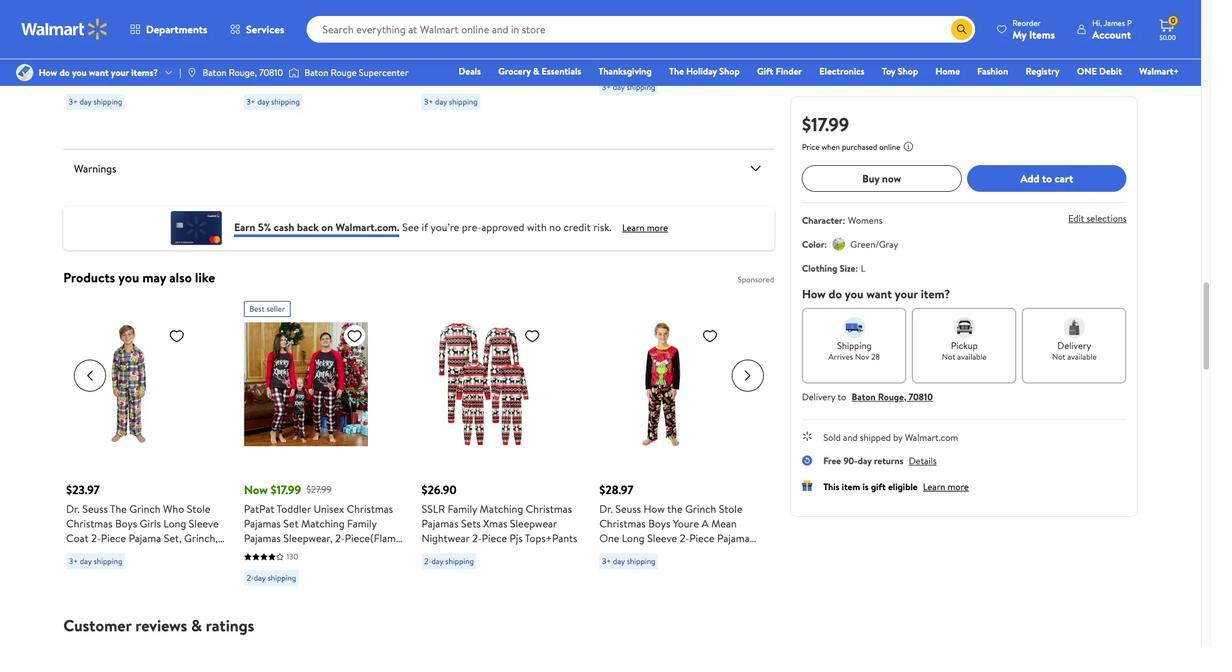 Task type: vqa. For each thing, say whether or not it's contained in the screenshot.
pickup from santee store |
no



Task type: locate. For each thing, give the bounding box(es) containing it.
my
[[1013, 27, 1027, 42]]

0 horizontal spatial print
[[453, 40, 476, 55]]

seuss inside $23.97 dr. seuss the grinch who stole christmas boys girls long sleeve coat 2-piece pajama set, grinch, size: 6 3+ day shipping
[[82, 502, 108, 517]]

1 vertical spatial to
[[838, 391, 846, 404]]

grinch, down who
[[184, 532, 218, 546]]

17
[[287, 75, 293, 86]]

the inside $23.97 dr. seuss the grinch who stole christmas boys girls long sleeve coat 2-piece pajama set, grinch, size: 6 3+ day shipping
[[110, 502, 127, 517]]

1 horizontal spatial  image
[[289, 66, 299, 79]]

sets left for
[[507, 55, 527, 69]]

walmart+
[[1140, 65, 1180, 78]]

color
[[802, 238, 825, 251]]

piece right 6 on the left bottom of page
[[101, 532, 126, 546]]

jammies for pajamas
[[623, 25, 663, 40]]

1 jammies from the left
[[267, 25, 307, 40]]

28
[[871, 351, 880, 363]]

pajamas inside matching family christmas pajamas women's grinch 2- piece pajama set
[[66, 40, 103, 55]]

dr. down '$23.97'
[[66, 502, 80, 517]]

stole inside $23.97 dr. seuss the grinch who stole christmas boys girls long sleeve coat 2-piece pajama set, grinch, size: 6 3+ day shipping
[[187, 502, 211, 517]]

hi,
[[1093, 17, 1103, 28]]

0 horizontal spatial you
[[72, 66, 87, 79]]

jammies inside the jolly jammies pet matching family pajamas print bandana
[[623, 25, 663, 40]]

letter
[[534, 25, 563, 40]]

seuss for $28.97
[[616, 502, 641, 517]]

learn more button
[[923, 481, 969, 494]]

1 horizontal spatial size:
[[656, 546, 677, 561]]

day inside $28.97 dr. seuss how the grinch stole christmas boys youre a mean one long sleeve 2-piece pajama set, grinch, size: 8 3+ day shipping
[[613, 556, 625, 568]]

shipping inside $28.97 dr. seuss how the grinch stole christmas boys youre a mean one long sleeve 2-piece pajama set, grinch, size: 8 3+ day shipping
[[627, 556, 656, 568]]

0 horizontal spatial dr.
[[66, 502, 80, 517]]

holiday inside 'jolly jammies pets holiday matching family pajamas bandana'
[[332, 25, 367, 40]]

patpat toddler unisex christmas pajamas set matching family pajamas sleepwear, 2-piece(flame resistant) image
[[244, 323, 368, 447]]

account
[[1093, 27, 1132, 42]]

pajama right 6 on the left bottom of page
[[129, 532, 161, 546]]

2 not from the left
[[1052, 351, 1066, 363]]

set, right girls at the left of page
[[164, 532, 182, 546]]

1 horizontal spatial &
[[533, 65, 540, 78]]

1 horizontal spatial sets
[[507, 55, 527, 69]]

add to cart button
[[967, 165, 1127, 192]]

size: inside $28.97 dr. seuss how the grinch stole christmas boys youre a mean one long sleeve 2-piece pajama set, grinch, size: 8 3+ day shipping
[[656, 546, 677, 561]]

2 horizontal spatial you
[[845, 286, 864, 303]]

0 vertical spatial do
[[59, 66, 70, 79]]

0 horizontal spatial to
[[838, 391, 846, 404]]

0 horizontal spatial bandana
[[244, 55, 283, 69]]

one
[[600, 532, 620, 546]]

items?
[[131, 66, 158, 79]]

sleepwear,
[[283, 532, 333, 546]]

intent image for pickup image
[[954, 317, 975, 339]]

1 horizontal spatial want
[[867, 286, 892, 303]]

1 seuss from the left
[[82, 502, 108, 517]]

piece left pjs
[[482, 532, 507, 546]]

matching up how do you want your items?
[[66, 25, 109, 40]]

matching inside "now $17.99 $27.99 patpat toddler unisex christmas pajamas set matching family pajamas sleepwear, 2-piece(flame resistant)"
[[301, 517, 345, 532]]

rouge, up sold and shipped by walmart.com
[[878, 391, 907, 404]]

1 horizontal spatial print
[[671, 40, 694, 55]]

1 horizontal spatial set,
[[600, 546, 618, 561]]

1 vertical spatial delivery
[[802, 391, 836, 404]]

jolly for jolly jammies pet matching family pajamas print bandana
[[600, 25, 620, 40]]

patpat
[[422, 25, 452, 40], [244, 502, 275, 517]]

2-day shipping down nightwear
[[425, 556, 474, 568]]

2 dr. from the left
[[600, 502, 613, 517]]

2 horizontal spatial :
[[856, 262, 858, 275]]

bandana inside the jolly jammies pet matching family pajamas print bandana
[[696, 40, 735, 55]]

toy shop link
[[876, 64, 925, 79]]

0 vertical spatial how
[[39, 66, 57, 79]]

product group containing jolly jammies pet matching family pajamas print bandana
[[600, 0, 748, 115]]

available inside pickup not available
[[958, 351, 987, 363]]

patpat inside "now $17.99 $27.99 patpat toddler unisex christmas pajamas set matching family pajamas sleepwear, 2-piece(flame resistant)"
[[244, 502, 275, 517]]

0 vertical spatial the
[[670, 65, 684, 78]]

sold
[[823, 431, 841, 445]]

not down intent image for pickup
[[942, 351, 956, 363]]

to for delivery
[[838, 391, 846, 404]]

set inside matching family christmas pajamas women's grinch 2- piece pajama set
[[129, 55, 144, 69]]

long right one
[[622, 532, 645, 546]]

boys left girls at the left of page
[[115, 517, 137, 532]]

1 size: from the left
[[66, 546, 87, 561]]

piece down the walmart image
[[66, 55, 91, 69]]

you for how do you want your item?
[[845, 286, 864, 303]]

0 vertical spatial holiday
[[332, 25, 367, 40]]

matching up pjs
[[480, 502, 523, 517]]

day down how do you want your items?
[[80, 96, 92, 107]]

sleeve left 8
[[648, 532, 678, 546]]

christmas up |
[[144, 25, 190, 40]]

1 horizontal spatial do
[[829, 286, 842, 303]]

bandana up the holiday shop link
[[696, 40, 735, 55]]

1 horizontal spatial dr.
[[600, 502, 613, 517]]

stole inside $28.97 dr. seuss how the grinch stole christmas boys youre a mean one long sleeve 2-piece pajama set, grinch, size: 8 3+ day shipping
[[719, 502, 743, 517]]

1 vertical spatial 2-day shipping
[[247, 573, 296, 584]]

boys left "youre" at the right of page
[[649, 517, 671, 532]]

 image
[[289, 66, 299, 79], [187, 67, 197, 78]]

piece
[[66, 55, 91, 69], [101, 532, 126, 546], [482, 532, 507, 546], [690, 532, 715, 546]]

size: left 6 on the left bottom of page
[[66, 546, 87, 561]]

add to favorites list, dr. seuss how the grinch stole christmas boys youre a mean one long sleeve 2-piece pajama set, grinch, size: 8 image
[[702, 328, 718, 345]]

walmart.com
[[905, 431, 958, 445]]

0 horizontal spatial rouge,
[[229, 66, 257, 79]]

0 vertical spatial :
[[843, 214, 845, 227]]

1 horizontal spatial bandana
[[696, 40, 735, 55]]

the left girls at the left of page
[[110, 502, 127, 517]]

2 available from the left
[[1068, 351, 1097, 363]]

1 vertical spatial sets
[[461, 517, 481, 532]]

: left womens in the right of the page
[[843, 214, 845, 227]]

pajamas up rouge
[[322, 40, 359, 55]]

0 horizontal spatial sleeve
[[189, 517, 219, 532]]

jammies left pet
[[623, 25, 663, 40]]

3+ day shipping down "thanksgiving"
[[602, 81, 656, 93]]

set, inside $28.97 dr. seuss how the grinch stole christmas boys youre a mean one long sleeve 2-piece pajama set, grinch, size: 8 3+ day shipping
[[600, 546, 618, 561]]

jolly jammies pets holiday matching family pajamas bandana
[[244, 25, 367, 69]]

tops+pants
[[525, 532, 578, 546]]

2 shop from the left
[[898, 65, 919, 78]]

shipping down 17
[[271, 96, 300, 107]]

0 horizontal spatial long
[[164, 517, 186, 532]]

gift
[[871, 481, 886, 494]]

add to favorites list, dr. seuss the grinch who stole christmas boys girls long sleeve coat 2-piece pajama set, grinch, size: 6 image
[[169, 328, 185, 345]]

1 vertical spatial do
[[829, 286, 842, 303]]

grinch, inside $28.97 dr. seuss how the grinch stole christmas boys youre a mean one long sleeve 2-piece pajama set, grinch, size: 8 3+ day shipping
[[620, 546, 654, 561]]

pajamas up 12
[[632, 40, 668, 55]]

shop right toy
[[898, 65, 919, 78]]

3+ inside $28.97 dr. seuss how the grinch stole christmas boys youre a mean one long sleeve 2-piece pajama set, grinch, size: 8 3+ day shipping
[[602, 556, 611, 568]]

2- left 'a'
[[680, 532, 690, 546]]

matching inside the jolly jammies pet matching family pajamas print bandana
[[683, 25, 727, 40]]

1 horizontal spatial grinch,
[[620, 546, 654, 561]]

available inside delivery not available
[[1068, 351, 1097, 363]]

to left the cart
[[1042, 171, 1052, 186]]

print up "the holiday shop"
[[671, 40, 694, 55]]

christmas inside $26.90 sslr family matching christmas pajamas sets xmas sleepwear nightwear 2-piece pjs tops+pants
[[526, 502, 572, 517]]

0 horizontal spatial jammies
[[267, 25, 307, 40]]

christmas up the tops+pants
[[526, 502, 572, 517]]

supercenter
[[359, 66, 409, 79]]

earn 5% cash back on walmart.com. see if you're pre-approved with no credit risk.
[[234, 220, 612, 234]]

not inside pickup not available
[[942, 351, 956, 363]]

1 horizontal spatial boys
[[649, 517, 671, 532]]

3+ down baton rouge, 70810 on the top left of the page
[[247, 96, 256, 107]]

8
[[680, 546, 686, 561]]

item
[[842, 481, 860, 494]]

pajamas down 'toddler'
[[244, 532, 281, 546]]

jolly up baton rouge, 70810 on the top left of the page
[[244, 25, 265, 40]]

customer
[[63, 615, 131, 638]]

learn down details
[[923, 481, 946, 494]]

0 horizontal spatial more
[[647, 221, 669, 234]]

walmart image
[[21, 19, 108, 40]]

seuss for $23.97
[[82, 502, 108, 517]]

1 vertical spatial :
[[825, 238, 827, 251]]

stole for $28.97
[[719, 502, 743, 517]]

the
[[668, 502, 683, 517]]

grinch, right one
[[620, 546, 654, 561]]

pajamas up 56
[[468, 55, 505, 69]]

day down nightwear
[[432, 556, 444, 568]]

the holiday shop link
[[664, 64, 746, 79]]

family inside "now $17.99 $27.99 patpat toddler unisex christmas pajamas set matching family pajamas sleepwear, 2-piece(flame resistant)"
[[347, 517, 377, 532]]

electronics link
[[814, 64, 871, 79]]

0 vertical spatial sets
[[507, 55, 527, 69]]

0 horizontal spatial stole
[[187, 502, 211, 517]]

long inside $23.97 dr. seuss the grinch who stole christmas boys girls long sleeve coat 2-piece pajama set, grinch, size: 6 3+ day shipping
[[164, 517, 186, 532]]

2 size: from the left
[[656, 546, 677, 561]]

family
[[112, 25, 141, 40], [290, 40, 319, 55], [600, 40, 629, 55], [448, 502, 477, 517], [347, 517, 377, 532]]

bandana for jolly jammies pet matching family pajamas print bandana
[[696, 40, 735, 55]]

3+ day shipping for patpat merry christmas letter antler print plaid splice matching pajamas sets for family,flame resistant,2- piece,sizes baby-kids- adult,unisex
[[424, 96, 478, 107]]

1 boys from the left
[[115, 517, 137, 532]]

product group containing matching family christmas pajamas women's grinch 2- piece pajama set
[[66, 0, 215, 115]]

shipping left 8
[[627, 556, 656, 568]]

sleeve
[[189, 517, 219, 532], [648, 532, 678, 546]]

0 horizontal spatial holiday
[[332, 25, 367, 40]]

seuss
[[82, 502, 108, 517], [616, 502, 641, 517]]

1 print from the left
[[453, 40, 476, 55]]

grinch inside $28.97 dr. seuss how the grinch stole christmas boys youre a mean one long sleeve 2-piece pajama set, grinch, size: 8 3+ day shipping
[[686, 502, 717, 517]]

product group containing $28.97
[[600, 296, 759, 592]]

0 vertical spatial your
[[111, 66, 129, 79]]

3+ day shipping
[[602, 81, 656, 93], [69, 96, 122, 107], [247, 96, 300, 107], [424, 96, 478, 107]]

to inside button
[[1042, 171, 1052, 186]]

you're
[[431, 220, 460, 234]]

family up "thanksgiving"
[[600, 40, 629, 55]]

1 vertical spatial how
[[802, 286, 826, 303]]

credit
[[564, 220, 591, 234]]

70810 left 17
[[259, 66, 283, 79]]

3+ day shipping for matching family christmas pajamas women's grinch 2- piece pajama set
[[69, 96, 122, 107]]

1 horizontal spatial jammies
[[623, 25, 663, 40]]

1 stole from the left
[[187, 502, 211, 517]]

0 horizontal spatial jolly
[[244, 25, 265, 40]]

dr. inside $23.97 dr. seuss the grinch who stole christmas boys girls long sleeve coat 2-piece pajama set, grinch, size: 6 3+ day shipping
[[66, 502, 80, 517]]

delivery
[[1058, 339, 1092, 353], [802, 391, 836, 404]]

3+ down one
[[602, 556, 611, 568]]

0 horizontal spatial  image
[[187, 67, 197, 78]]

0 horizontal spatial &
[[191, 615, 202, 638]]

2 horizontal spatial how
[[802, 286, 826, 303]]

shipped
[[860, 431, 891, 445]]

family up 17
[[290, 40, 319, 55]]

2- inside $26.90 sslr family matching christmas pajamas sets xmas sleepwear nightwear 2-piece pjs tops+pants
[[472, 532, 482, 546]]

pajamas down "$26.90"
[[422, 517, 459, 532]]

$0.00
[[1160, 33, 1177, 42]]

sponsored
[[738, 274, 775, 285]]

1 horizontal spatial your
[[895, 286, 918, 303]]

delivery down intent image for delivery
[[1058, 339, 1092, 353]]

debit
[[1100, 65, 1123, 78]]

edit selections
[[1069, 212, 1127, 226]]

1 horizontal spatial available
[[1068, 351, 1097, 363]]

available for pickup
[[958, 351, 987, 363]]

long right girls at the left of page
[[164, 517, 186, 532]]

not
[[942, 351, 956, 363], [1052, 351, 1066, 363]]

delivery to baton rouge, 70810
[[802, 391, 933, 404]]

1 horizontal spatial to
[[1042, 171, 1052, 186]]

: for color
[[825, 238, 827, 251]]

0 horizontal spatial want
[[89, 66, 109, 79]]

price when purchased online
[[802, 141, 901, 153]]

0 vertical spatial &
[[533, 65, 540, 78]]

1 horizontal spatial 70810
[[909, 391, 933, 404]]

1 vertical spatial &
[[191, 615, 202, 638]]

how down clothing
[[802, 286, 826, 303]]

0 horizontal spatial do
[[59, 66, 70, 79]]

may
[[142, 269, 166, 287]]

2 horizontal spatial pajama
[[718, 532, 750, 546]]

0 horizontal spatial boys
[[115, 517, 137, 532]]

grinch, inside $23.97 dr. seuss the grinch who stole christmas boys girls long sleeve coat 2-piece pajama set, grinch, size: 6 3+ day shipping
[[184, 532, 218, 546]]

2- right coat
[[91, 532, 101, 546]]

shop left gift
[[720, 65, 740, 78]]

jammies inside 'jolly jammies pets holiday matching family pajamas bandana'
[[267, 25, 307, 40]]

free 90-day returns details
[[823, 455, 937, 468]]

2 boys from the left
[[649, 517, 671, 532]]

1 horizontal spatial rouge,
[[878, 391, 907, 404]]

1 horizontal spatial more
[[948, 481, 969, 494]]

:
[[843, 214, 845, 227], [825, 238, 827, 251], [856, 262, 858, 275]]

0 vertical spatial patpat
[[422, 25, 452, 40]]

seuss down '$23.97'
[[82, 502, 108, 517]]

bandana for jolly jammies pets holiday matching family pajamas bandana
[[244, 55, 283, 69]]

piece inside matching family christmas pajamas women's grinch 2- piece pajama set
[[66, 55, 91, 69]]

70810 up walmart.com
[[909, 391, 933, 404]]

3+ day shipping down "family,flame"
[[424, 96, 478, 107]]

delivery inside delivery not available
[[1058, 339, 1092, 353]]

1 vertical spatial holiday
[[687, 65, 717, 78]]

shipping down 12
[[627, 81, 656, 93]]

1 horizontal spatial baton
[[305, 66, 329, 79]]

shop inside the holiday shop link
[[720, 65, 740, 78]]

Search search field
[[307, 16, 976, 43]]

2 jammies from the left
[[623, 25, 663, 40]]

to down the "arrives"
[[838, 391, 846, 404]]

0 horizontal spatial $17.99
[[271, 482, 301, 499]]

0 horizontal spatial :
[[825, 238, 827, 251]]

1 vertical spatial patpat
[[244, 502, 275, 517]]

day left returns
[[858, 455, 872, 468]]

2- down the departments
[[183, 40, 193, 55]]

services button
[[219, 13, 296, 45]]

0 horizontal spatial learn
[[623, 221, 645, 234]]

you left 188
[[72, 66, 87, 79]]

product group
[[66, 0, 215, 115], [244, 0, 392, 115], [422, 0, 570, 115], [600, 0, 748, 115], [66, 296, 225, 592], [244, 296, 403, 592], [422, 296, 581, 592], [600, 296, 759, 592]]

edit selections button
[[1069, 212, 1127, 226]]

pajama inside matching family christmas pajamas women's grinch 2- piece pajama set
[[94, 55, 126, 69]]

0 horizontal spatial 70810
[[259, 66, 283, 79]]

how left the
[[644, 502, 665, 517]]

1 horizontal spatial pajama
[[129, 532, 161, 546]]

the right 12
[[670, 65, 684, 78]]

add to favorites list, sslr family matching christmas pajamas sets xmas sleepwear nightwear 2-piece pjs tops+pants image
[[525, 328, 541, 345]]

not inside delivery not available
[[1052, 351, 1066, 363]]

piece inside $26.90 sslr family matching christmas pajamas sets xmas sleepwear nightwear 2-piece pjs tops+pants
[[482, 532, 507, 546]]

day down one
[[613, 556, 625, 568]]

dr. for $28.97
[[600, 502, 613, 517]]

day down "family,flame"
[[435, 96, 447, 107]]

next slide for products you may also like list image
[[732, 360, 764, 392]]

piece,sizes
[[422, 84, 471, 99]]

1 dr. from the left
[[66, 502, 80, 517]]

delivery up sold
[[802, 391, 836, 404]]

0 horizontal spatial patpat
[[244, 502, 275, 517]]

seuss inside $28.97 dr. seuss how the grinch stole christmas boys youre a mean one long sleeve 2-piece pajama set, grinch, size: 8 3+ day shipping
[[616, 502, 641, 517]]

services
[[246, 22, 285, 37]]

size: left 8
[[656, 546, 677, 561]]

0 horizontal spatial not
[[942, 351, 956, 363]]

christmas down $28.97
[[600, 517, 646, 532]]

christmas up piece(flame
[[347, 502, 393, 517]]

rouge, down services dropdown button in the left of the page
[[229, 66, 257, 79]]

resistant,2-
[[484, 69, 539, 84]]

2 stole from the left
[[719, 502, 743, 517]]

stole right who
[[187, 502, 211, 517]]

0 vertical spatial delivery
[[1058, 339, 1092, 353]]

boys inside $23.97 dr. seuss the grinch who stole christmas boys girls long sleeve coat 2-piece pajama set, grinch, size: 6 3+ day shipping
[[115, 517, 137, 532]]

print up deals
[[453, 40, 476, 55]]

merry
[[455, 25, 483, 40]]

you down size
[[845, 286, 864, 303]]

baton down nov
[[852, 391, 876, 404]]

do for how do you want your item?
[[829, 286, 842, 303]]

patpat down now
[[244, 502, 275, 517]]

3+ for patpat merry christmas letter antler print plaid splice matching pajamas sets for family,flame resistant,2- piece,sizes baby-kids- adult,unisex
[[424, 96, 433, 107]]

do
[[59, 66, 70, 79], [829, 286, 842, 303]]

to
[[1042, 171, 1052, 186], [838, 391, 846, 404]]

previous slide for products you may also like list image
[[74, 360, 106, 392]]

1 not from the left
[[942, 351, 956, 363]]

matching right pet
[[683, 25, 727, 40]]

holiday
[[332, 25, 367, 40], [687, 65, 717, 78]]

: down character
[[825, 238, 827, 251]]

learn right "risk."
[[623, 221, 645, 234]]

set, right the tops+pants
[[600, 546, 618, 561]]

boys for $28.97
[[649, 517, 671, 532]]

1 horizontal spatial patpat
[[422, 25, 452, 40]]

1 vertical spatial your
[[895, 286, 918, 303]]

1 shop from the left
[[720, 65, 740, 78]]

matching inside $26.90 sslr family matching christmas pajamas sets xmas sleepwear nightwear 2-piece pjs tops+pants
[[480, 502, 523, 517]]

you for how do you want your items?
[[72, 66, 87, 79]]

0 horizontal spatial available
[[958, 351, 987, 363]]

baton right |
[[203, 66, 227, 79]]

matching inside matching family christmas pajamas women's grinch 2- piece pajama set
[[66, 25, 109, 40]]

1 horizontal spatial you
[[118, 269, 139, 287]]

baton rouge, 70810 button
[[852, 391, 933, 404]]

1 vertical spatial want
[[867, 286, 892, 303]]

available down intent image for pickup
[[958, 351, 987, 363]]

stole right 'a'
[[719, 502, 743, 517]]

girls
[[140, 517, 161, 532]]

0 horizontal spatial pajama
[[94, 55, 126, 69]]

mean
[[712, 517, 737, 532]]

jolly up thanksgiving link
[[600, 25, 620, 40]]

1 jolly from the left
[[244, 25, 265, 40]]

clothing size : l
[[802, 262, 866, 275]]

1 horizontal spatial :
[[843, 214, 845, 227]]

set
[[129, 55, 144, 69], [283, 517, 299, 532]]

size: inside $23.97 dr. seuss the grinch who stole christmas boys girls long sleeve coat 2-piece pajama set, grinch, size: 6 3+ day shipping
[[66, 546, 87, 561]]

0 horizontal spatial your
[[111, 66, 129, 79]]

matching inside patpat merry christmas letter antler print plaid splice matching pajamas sets for family,flame resistant,2- piece,sizes baby-kids- adult,unisex
[[422, 55, 465, 69]]

2 vertical spatial how
[[644, 502, 665, 517]]

0 horizontal spatial the
[[110, 502, 127, 517]]

you left the may
[[118, 269, 139, 287]]

shipping down nightwear
[[446, 556, 474, 568]]

0 horizontal spatial set,
[[164, 532, 182, 546]]

grinch inside matching family christmas pajamas women's grinch 2- piece pajama set
[[150, 40, 181, 55]]

family right sslr
[[448, 502, 477, 517]]

is
[[863, 481, 869, 494]]

bandana inside 'jolly jammies pets holiday matching family pajamas bandana'
[[244, 55, 283, 69]]

family inside $26.90 sslr family matching christmas pajamas sets xmas sleepwear nightwear 2-piece pjs tops+pants
[[448, 502, 477, 517]]

deals
[[459, 65, 481, 78]]

 image
[[16, 64, 33, 81]]

1 horizontal spatial learn
[[923, 481, 946, 494]]

130
[[287, 552, 298, 563]]

2 jolly from the left
[[600, 25, 620, 40]]

0 horizontal spatial how
[[39, 66, 57, 79]]

edit
[[1069, 212, 1085, 226]]

1 horizontal spatial long
[[622, 532, 645, 546]]

a
[[702, 517, 709, 532]]

patpat inside patpat merry christmas letter antler print plaid splice matching pajamas sets for family,flame resistant,2- piece,sizes baby-kids- adult,unisex
[[422, 25, 452, 40]]

matching
[[66, 25, 109, 40], [683, 25, 727, 40], [244, 40, 287, 55], [422, 55, 465, 69], [480, 502, 523, 517], [301, 517, 345, 532]]

also
[[169, 269, 192, 287]]

90-
[[844, 455, 858, 468]]

youre
[[673, 517, 699, 532]]

how for how do you want your item?
[[802, 286, 826, 303]]

intent image for delivery image
[[1064, 317, 1085, 339]]

grinch right the
[[686, 502, 717, 517]]

sleeve inside $23.97 dr. seuss the grinch who stole christmas boys girls long sleeve coat 2-piece pajama set, grinch, size: 6 3+ day shipping
[[189, 517, 219, 532]]

jolly inside the jolly jammies pet matching family pajamas print bandana
[[600, 25, 620, 40]]

matching down '$27.99'
[[301, 517, 345, 532]]

product group containing patpat merry christmas letter antler print plaid splice matching pajamas sets for family,flame resistant,2- piece,sizes baby-kids- adult,unisex
[[422, 0, 570, 115]]

1 vertical spatial the
[[110, 502, 127, 517]]

women's
[[105, 40, 147, 55]]

grinch for $28.97
[[686, 502, 717, 517]]

2- inside "now $17.99 $27.99 patpat toddler unisex christmas pajamas set matching family pajamas sleepwear, 2-piece(flame resistant)"
[[335, 532, 345, 546]]

1 vertical spatial $17.99
[[271, 482, 301, 499]]

long
[[164, 517, 186, 532], [622, 532, 645, 546]]

2- inside $23.97 dr. seuss the grinch who stole christmas boys girls long sleeve coat 2-piece pajama set, grinch, size: 6 3+ day shipping
[[91, 532, 101, 546]]

3+ day shipping down 17
[[247, 96, 300, 107]]

0 vertical spatial learn
[[623, 221, 645, 234]]

do down clothing size : l
[[829, 286, 842, 303]]

want down green/gray
[[867, 286, 892, 303]]

0 horizontal spatial baton
[[203, 66, 227, 79]]

2 seuss from the left
[[616, 502, 641, 517]]

2 print from the left
[[671, 40, 694, 55]]

jolly inside 'jolly jammies pets holiday matching family pajamas bandana'
[[244, 25, 265, 40]]

sleeve right who
[[189, 517, 219, 532]]

how inside $28.97 dr. seuss how the grinch stole christmas boys youre a mean one long sleeve 2-piece pajama set, grinch, size: 8 3+ day shipping
[[644, 502, 665, 517]]

1 horizontal spatial set
[[283, 517, 299, 532]]

dr. seuss the grinch who stole christmas boys girls long sleeve coat 2-piece pajama set, grinch, size: 6 image
[[66, 323, 190, 447]]

1 horizontal spatial $17.99
[[802, 111, 849, 137]]

0 vertical spatial set
[[129, 55, 144, 69]]

6
[[90, 546, 96, 561]]

3+ down "family,flame"
[[424, 96, 433, 107]]

more right "risk."
[[647, 221, 669, 234]]

1 available from the left
[[958, 351, 987, 363]]

set,
[[164, 532, 182, 546], [600, 546, 618, 561]]

seuss down $28.97
[[616, 502, 641, 517]]

1 vertical spatial set
[[283, 517, 299, 532]]

0 horizontal spatial grinch,
[[184, 532, 218, 546]]

dr. inside $28.97 dr. seuss how the grinch stole christmas boys youre a mean one long sleeve 2-piece pajama set, grinch, size: 8 3+ day shipping
[[600, 502, 613, 517]]

3+ left 6 on the left bottom of page
[[69, 556, 78, 568]]

boys inside $28.97 dr. seuss how the grinch stole christmas boys youre a mean one long sleeve 2-piece pajama set, grinch, size: 8 3+ day shipping
[[649, 517, 671, 532]]

product group containing $23.97
[[66, 296, 225, 592]]

gift finder link
[[752, 64, 808, 79]]

0 vertical spatial $17.99
[[802, 111, 849, 137]]



Task type: describe. For each thing, give the bounding box(es) containing it.
pajama inside $28.97 dr. seuss how the grinch stole christmas boys youre a mean one long sleeve 2-piece pajama set, grinch, size: 8 3+ day shipping
[[718, 532, 750, 546]]

dr. for $23.97
[[66, 502, 80, 517]]

 image for baton rouge, 70810
[[187, 67, 197, 78]]

christmas inside "now $17.99 $27.99 patpat toddler unisex christmas pajamas set matching family pajamas sleepwear, 2-piece(flame resistant)"
[[347, 502, 393, 517]]

piece inside $23.97 dr. seuss the grinch who stole christmas boys girls long sleeve coat 2-piece pajama set, grinch, size: 6 3+ day shipping
[[101, 532, 126, 546]]

product group containing jolly jammies pets holiday matching family pajamas bandana
[[244, 0, 392, 115]]

kids-
[[501, 84, 524, 99]]

selections
[[1087, 212, 1127, 226]]

toy shop
[[882, 65, 919, 78]]

toddler
[[277, 502, 311, 517]]

sleeve inside $28.97 dr. seuss how the grinch stole christmas boys youre a mean one long sleeve 2-piece pajama set, grinch, size: 8 3+ day shipping
[[648, 532, 678, 546]]

pajamas inside the jolly jammies pet matching family pajamas print bandana
[[632, 40, 668, 55]]

shipping down 188
[[93, 96, 122, 107]]

christmas inside matching family christmas pajamas women's grinch 2- piece pajama set
[[144, 25, 190, 40]]

pickup not available
[[942, 339, 987, 363]]

2- inside matching family christmas pajamas women's grinch 2- piece pajama set
[[183, 40, 193, 55]]

piece inside $28.97 dr. seuss how the grinch stole christmas boys youre a mean one long sleeve 2-piece pajama set, grinch, size: 8 3+ day shipping
[[690, 532, 715, 546]]

delivery for to
[[802, 391, 836, 404]]

how do you want your items?
[[39, 66, 158, 79]]

 image for baton rouge supercenter
[[289, 66, 299, 79]]

0 vertical spatial more
[[647, 221, 669, 234]]

products
[[63, 269, 115, 287]]

color :
[[802, 238, 827, 251]]

not for delivery
[[1052, 351, 1066, 363]]

resistant)
[[244, 546, 290, 561]]

$26.90 sslr family matching christmas pajamas sets xmas sleepwear nightwear 2-piece pjs tops+pants
[[422, 482, 578, 546]]

this item is gift eligible learn more
[[823, 481, 969, 494]]

pre-
[[462, 220, 482, 234]]

christmas inside patpat merry christmas letter antler print plaid splice matching pajamas sets for family,flame resistant,2- piece,sizes baby-kids- adult,unisex
[[485, 25, 532, 40]]

$28.97
[[600, 482, 634, 499]]

pajama inside $23.97 dr. seuss the grinch who stole christmas boys girls long sleeve coat 2-piece pajama set, grinch, size: 6 3+ day shipping
[[129, 532, 161, 546]]

delivery not available
[[1052, 339, 1097, 363]]

baton rouge supercenter
[[305, 66, 409, 79]]

3+ for jolly jammies pets holiday matching family pajamas bandana
[[247, 96, 256, 107]]

0 horizontal spatial 2-day shipping
[[247, 573, 296, 584]]

dr. seuss how the grinch stole christmas boys youre a mean one long sleeve 2-piece pajama set, grinch, size: 8 image
[[600, 323, 724, 447]]

details
[[909, 455, 937, 468]]

sold and shipped by walmart.com
[[823, 431, 958, 445]]

3+ for matching family christmas pajamas women's grinch 2- piece pajama set
[[69, 96, 78, 107]]

with
[[527, 220, 547, 234]]

not for pickup
[[942, 351, 956, 363]]

see
[[402, 220, 419, 234]]

2- down resistant)
[[247, 573, 254, 584]]

0 vertical spatial rouge,
[[229, 66, 257, 79]]

2 vertical spatial :
[[856, 262, 858, 275]]

risk.
[[594, 220, 612, 234]]

: for character
[[843, 214, 845, 227]]

boys for $23.97
[[115, 517, 137, 532]]

the holiday shop
[[670, 65, 740, 78]]

set inside "now $17.99 $27.99 patpat toddler unisex christmas pajamas set matching family pajamas sleepwear, 2-piece(flame resistant)"
[[283, 517, 299, 532]]

sets inside $26.90 sslr family matching christmas pajamas sets xmas sleepwear nightwear 2-piece pjs tops+pants
[[461, 517, 481, 532]]

back
[[297, 220, 319, 234]]

shipping inside $23.97 dr. seuss the grinch who stole christmas boys girls long sleeve coat 2-piece pajama set, grinch, size: 6 3+ day shipping
[[94, 556, 122, 568]]

intent image for shipping image
[[844, 317, 865, 339]]

want for item?
[[867, 286, 892, 303]]

pajamas inside 'jolly jammies pets holiday matching family pajamas bandana'
[[322, 40, 359, 55]]

registry link
[[1020, 64, 1066, 79]]

day down "thanksgiving"
[[613, 81, 625, 93]]

$26.90
[[422, 482, 457, 499]]

unisex
[[314, 502, 344, 517]]

walmart+ link
[[1134, 64, 1186, 79]]

sleepwear
[[510, 517, 557, 532]]

home
[[936, 65, 961, 78]]

capitalone image
[[170, 211, 224, 245]]

$28.97 dr. seuss how the grinch stole christmas boys youre a mean one long sleeve 2-piece pajama set, grinch, size: 8 3+ day shipping
[[600, 482, 750, 568]]

christmas inside $23.97 dr. seuss the grinch who stole christmas boys girls long sleeve coat 2-piece pajama set, grinch, size: 6 3+ day shipping
[[66, 517, 113, 532]]

0 $0.00
[[1160, 15, 1177, 42]]

legal information image
[[903, 141, 914, 152]]

character
[[802, 214, 843, 227]]

piece(flame
[[345, 532, 402, 546]]

jammies for family
[[267, 25, 307, 40]]

do for how do you want your items?
[[59, 66, 70, 79]]

earn
[[234, 220, 256, 234]]

antler
[[422, 40, 451, 55]]

approved
[[482, 220, 525, 234]]

products you may also like
[[63, 269, 215, 287]]

$27.99
[[307, 483, 332, 497]]

for
[[529, 55, 543, 69]]

warnings image
[[748, 161, 764, 177]]

sslr family matching christmas pajamas sets xmas sleepwear nightwear 2-piece pjs tops+pants image
[[422, 323, 546, 447]]

set, inside $23.97 dr. seuss the grinch who stole christmas boys girls long sleeve coat 2-piece pajama set, grinch, size: 6 3+ day shipping
[[164, 532, 182, 546]]

womens
[[848, 214, 883, 227]]

2- inside $28.97 dr. seuss how the grinch stole christmas boys youre a mean one long sleeve 2-piece pajama set, grinch, size: 8 3+ day shipping
[[680, 532, 690, 546]]

available for delivery
[[1068, 351, 1097, 363]]

buy now button
[[802, 165, 962, 192]]

character : womens
[[802, 214, 883, 227]]

Walmart Site-Wide search field
[[307, 16, 976, 43]]

family inside 'jolly jammies pets holiday matching family pajamas bandana'
[[290, 40, 319, 55]]

who
[[163, 502, 184, 517]]

how for how do you want your items?
[[39, 66, 57, 79]]

your for item?
[[895, 286, 918, 303]]

2 horizontal spatial baton
[[852, 391, 876, 404]]

departments
[[146, 22, 207, 37]]

1 vertical spatial 70810
[[909, 391, 933, 404]]

item?
[[921, 286, 951, 303]]

want for items?
[[89, 66, 109, 79]]

shipping down 56
[[449, 96, 478, 107]]

sets inside patpat merry christmas letter antler print plaid splice matching pajamas sets for family,flame resistant,2- piece,sizes baby-kids- adult,unisex
[[507, 55, 527, 69]]

add to cart
[[1021, 171, 1074, 186]]

sslr
[[422, 502, 445, 517]]

pajamas up resistant)
[[244, 517, 281, 532]]

shop inside toy shop link
[[898, 65, 919, 78]]

1 vertical spatial rouge,
[[878, 391, 907, 404]]

grinch for matching
[[150, 40, 181, 55]]

learn more
[[623, 221, 669, 234]]

on
[[322, 220, 333, 234]]

1 horizontal spatial 2-day shipping
[[425, 556, 474, 568]]

1 vertical spatial more
[[948, 481, 969, 494]]

baton for baton rouge, 70810
[[203, 66, 227, 79]]

matching inside 'jolly jammies pets holiday matching family pajamas bandana'
[[244, 40, 287, 55]]

long inside $28.97 dr. seuss how the grinch stole christmas boys youre a mean one long sleeve 2-piece pajama set, grinch, size: 8 3+ day shipping
[[622, 532, 645, 546]]

size
[[840, 262, 856, 275]]

0 vertical spatial 70810
[[259, 66, 283, 79]]

gifting made easy image
[[802, 481, 813, 492]]

add to favorites list, patpat toddler unisex christmas pajamas set matching family pajamas sleepwear, 2-piece(flame resistant) image
[[347, 328, 363, 345]]

$23.97
[[66, 482, 100, 499]]

print inside the jolly jammies pet matching family pajamas print bandana
[[671, 40, 694, 55]]

2- down nightwear
[[425, 556, 432, 568]]

pajamas inside $26.90 sslr family matching christmas pajamas sets xmas sleepwear nightwear 2-piece pjs tops+pants
[[422, 517, 459, 532]]

christmas inside $28.97 dr. seuss how the grinch stole christmas boys youre a mean one long sleeve 2-piece pajama set, grinch, size: 8 3+ day shipping
[[600, 517, 646, 532]]

5%
[[258, 220, 271, 234]]

seller
[[267, 303, 285, 315]]

day down resistant)
[[254, 573, 266, 584]]

when
[[822, 141, 840, 153]]

to for add
[[1042, 171, 1052, 186]]

jolly for jolly jammies pets holiday matching family pajamas bandana
[[244, 25, 265, 40]]

12
[[642, 60, 649, 71]]

add
[[1021, 171, 1040, 186]]

capital one  earn 5% cash back on walmart.com. see if you're pre-approved with no credit risk. learn more element
[[623, 221, 669, 235]]

buy
[[863, 171, 880, 186]]

electronics
[[820, 65, 865, 78]]

family inside the jolly jammies pet matching family pajamas print bandana
[[600, 40, 629, 55]]

no
[[550, 220, 561, 234]]

by
[[893, 431, 903, 445]]

one
[[1078, 65, 1098, 78]]

family inside matching family christmas pajamas women's grinch 2- piece pajama set
[[112, 25, 141, 40]]

3+ inside $23.97 dr. seuss the grinch who stole christmas boys girls long sleeve coat 2-piece pajama set, grinch, size: 6 3+ day shipping
[[69, 556, 78, 568]]

print inside patpat merry christmas letter antler print plaid splice matching pajamas sets for family,flame resistant,2- piece,sizes baby-kids- adult,unisex
[[453, 40, 476, 55]]

nightwear
[[422, 532, 470, 546]]

matching family christmas pajamas women's grinch 2- piece pajama set
[[66, 25, 193, 69]]

search icon image
[[957, 24, 968, 35]]

day inside $23.97 dr. seuss the grinch who stole christmas boys girls long sleeve coat 2-piece pajama set, grinch, size: 6 3+ day shipping
[[80, 556, 92, 568]]

how do you want your item?
[[802, 286, 951, 303]]

fashion
[[978, 65, 1009, 78]]

baton for baton rouge supercenter
[[305, 66, 329, 79]]

your for items?
[[111, 66, 129, 79]]

stole for $23.97
[[187, 502, 211, 517]]

3+ for jolly jammies pet matching family pajamas print bandana
[[602, 81, 611, 93]]

departments button
[[119, 13, 219, 45]]

family,flame
[[422, 69, 482, 84]]

3+ day shipping for jolly jammies pet matching family pajamas print bandana
[[602, 81, 656, 93]]

product group containing $26.90
[[422, 296, 581, 592]]

free
[[823, 455, 841, 468]]

best seller
[[249, 303, 285, 315]]

3+ day shipping for jolly jammies pets holiday matching family pajamas bandana
[[247, 96, 300, 107]]

1 vertical spatial learn
[[923, 481, 946, 494]]

buy now
[[863, 171, 901, 186]]

grinch inside $23.97 dr. seuss the grinch who stole christmas boys girls long sleeve coat 2-piece pajama set, grinch, size: 6 3+ day shipping
[[129, 502, 161, 517]]

reorder my items
[[1013, 17, 1056, 42]]

product group containing now $17.99
[[244, 296, 403, 592]]

shipping down 130
[[268, 573, 296, 584]]

$17.99 inside "now $17.99 $27.99 patpat toddler unisex christmas pajamas set matching family pajamas sleepwear, 2-piece(flame resistant)"
[[271, 482, 301, 499]]

pajamas inside patpat merry christmas letter antler print plaid splice matching pajamas sets for family,flame resistant,2- piece,sizes baby-kids- adult,unisex
[[468, 55, 505, 69]]

eligible
[[888, 481, 918, 494]]

pet
[[665, 25, 681, 40]]

james
[[1104, 17, 1126, 28]]

xmas
[[484, 517, 508, 532]]

this
[[823, 481, 840, 494]]

patpat merry christmas letter antler print plaid splice matching pajamas sets for family,flame resistant,2- piece,sizes baby-kids- adult,unisex
[[422, 25, 563, 113]]

best
[[249, 303, 265, 315]]

delivery for not
[[1058, 339, 1092, 353]]

day down baton rouge, 70810 on the top left of the page
[[258, 96, 269, 107]]

returns
[[874, 455, 904, 468]]

one debit
[[1078, 65, 1123, 78]]

clothing
[[802, 262, 838, 275]]



